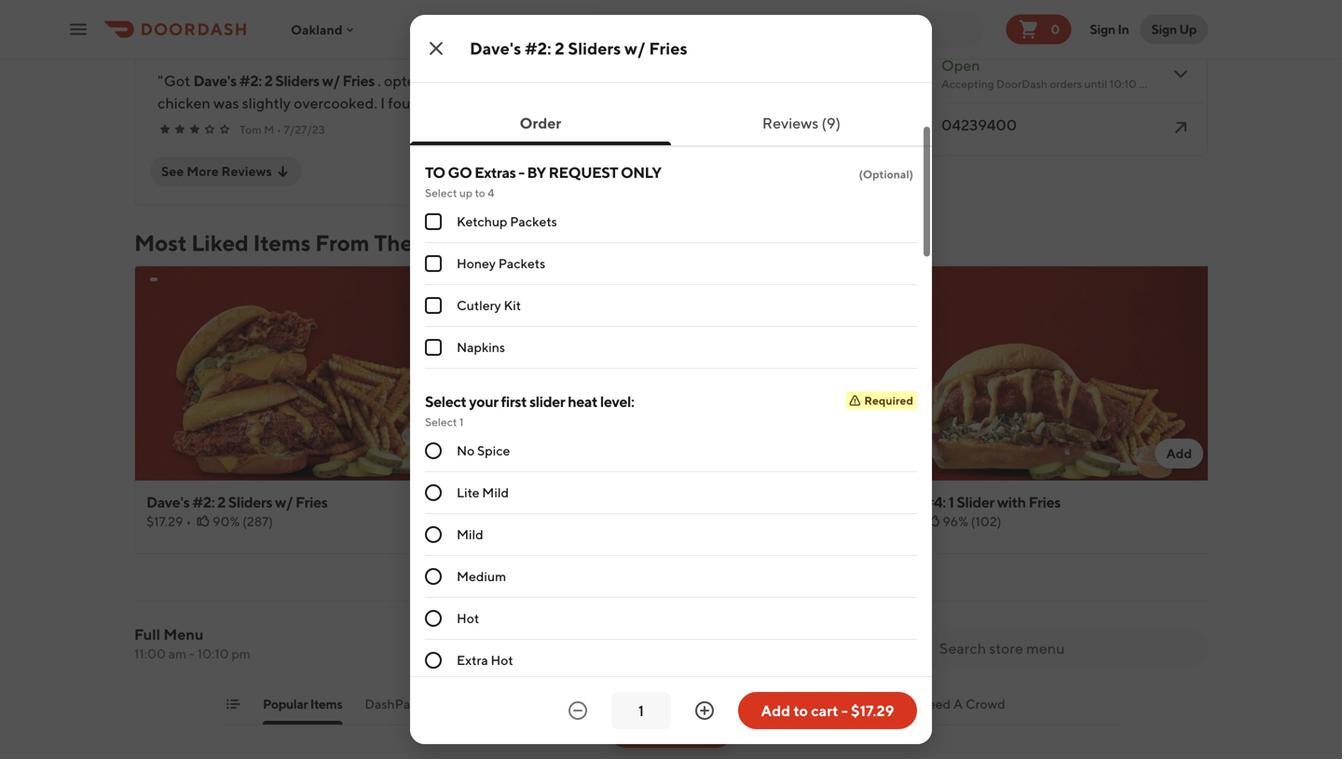 Task type: describe. For each thing, give the bounding box(es) containing it.
required
[[864, 394, 913, 407]]

most
[[134, 230, 187, 256]]

fries inside dialog
[[649, 38, 687, 58]]

meals
[[547, 697, 582, 712]]

medium • medium
[[444, 9, 553, 24]]

4
[[488, 186, 494, 199]]

reviews inside "button"
[[221, 164, 272, 179]]

- inside full menu 11:00 am - 10:10 pm
[[189, 646, 195, 662]]

add to cart - $17.29
[[761, 702, 894, 720]]

the
[[374, 230, 413, 256]]

1 vertical spatial mild
[[457, 527, 483, 542]]

#2: inside dialog
[[525, 38, 551, 58]]

reviews (9)
[[762, 114, 841, 132]]

sign up
[[1151, 21, 1197, 37]]

add for dave's #4: 1 slider with fries
[[1166, 446, 1192, 461]]

menu inside heading
[[417, 230, 477, 256]]

to inside to go extras - by request only select up to 4
[[475, 186, 485, 199]]

hot • hot
[[753, 9, 809, 24]]

fries inside button
[[342, 72, 375, 89]]

pm
[[1139, 77, 1157, 90]]

more
[[187, 164, 219, 179]]

only
[[621, 164, 661, 181]]

2 " from the top
[[158, 72, 163, 89]]

drinks button
[[659, 695, 697, 725]]

Hot radio
[[425, 610, 442, 627]]

hot • hot button
[[734, 0, 1036, 71]]

sides
[[605, 697, 636, 712]]

add inside button
[[761, 702, 790, 720]]

request
[[549, 164, 618, 181]]

select your first slider heat level: group
[[425, 391, 917, 724]]

" button
[[135, 0, 865, 62]]

oakland, ca
[[941, 15, 1017, 31]]

96% (102)
[[943, 514, 1001, 529]]

2 inside dave's #2:     2 sliders w/ fries button
[[264, 72, 273, 89]]

0
[[1051, 21, 1060, 37]]

No Spice radio
[[425, 443, 442, 459]]

$17.29 •
[[146, 514, 191, 529]]

reviews inside button
[[762, 114, 819, 132]]

1 vertical spatial dave's #2:     2 sliders w/ fries
[[193, 72, 375, 89]]

order button
[[490, 104, 591, 142]]

reviews (9) button
[[732, 104, 871, 142]]

7/27/23
[[284, 123, 325, 136]]

am
[[168, 646, 186, 662]]

0 button
[[1006, 14, 1071, 44]]

(9)
[[822, 114, 841, 132]]

• for hot
[[778, 9, 784, 24]]

w/ inside button
[[322, 72, 340, 89]]

heat
[[568, 393, 597, 411]]

medium for medium
[[457, 569, 506, 584]]

feed
[[921, 697, 951, 712]]

tom m • 7/27/23
[[240, 123, 325, 136]]

honey
[[457, 256, 496, 271]]

from
[[315, 230, 370, 256]]

view menu
[[645, 721, 723, 739]]

in
[[1118, 21, 1129, 37]]

cart
[[811, 702, 838, 720]]

$16.09
[[512, 514, 553, 529]]

drinks
[[659, 697, 697, 712]]

90% (287)
[[213, 514, 273, 529]]

loaded
[[744, 697, 789, 712]]

to inside button
[[793, 702, 808, 720]]

0 horizontal spatial 2
[[217, 493, 225, 511]]

to go extras - by request only group
[[425, 162, 917, 369]]

dave's #2:     2 sliders w/ fries dialog
[[410, 0, 1036, 760]]

- for to
[[518, 164, 524, 181]]

items inside heading
[[253, 230, 311, 256]]

0 vertical spatial mild
[[482, 485, 509, 500]]

#4:
[[923, 493, 946, 511]]

Current quantity is 1 number field
[[623, 701, 660, 721]]

2 vertical spatial sliders
[[228, 493, 272, 511]]

11:00
[[134, 646, 166, 662]]

liked
[[191, 230, 249, 256]]

Item Search search field
[[939, 638, 1193, 659]]

view menu button
[[608, 711, 734, 748]]

dashpass exclusive item(s)
[[365, 697, 524, 712]]

1 horizontal spatial 1
[[948, 493, 954, 511]]

accepting
[[941, 77, 994, 90]]

Medium radio
[[425, 569, 442, 585]]

w/ inside dialog
[[624, 38, 646, 58]]

10:10 for accepting
[[1109, 77, 1137, 90]]

top loaded shakes button
[[719, 695, 834, 725]]

dave's up $17.29 •
[[146, 493, 190, 511]]

find restaurant in google maps image
[[1170, 2, 1192, 24]]

level:
[[600, 393, 634, 411]]

dave's up $11.89 •
[[877, 493, 920, 511]]

(114)
[[610, 514, 637, 529]]

dave's #4: 1 slider with fries
[[877, 493, 1061, 511]]

add button for dave's #4: 1 slider with fries
[[1155, 439, 1203, 469]]

go
[[448, 164, 472, 181]]

most liked items from the menu
[[134, 230, 477, 256]]

napkins
[[457, 340, 505, 355]]

2 select from the top
[[425, 393, 466, 411]]

order
[[520, 114, 561, 132]]

oakland
[[291, 22, 343, 37]]

first
[[501, 393, 527, 411]]

packets for ketchup packets
[[510, 214, 557, 229]]

with
[[997, 493, 1026, 511]]

oakland button
[[291, 22, 357, 37]]

spice
[[477, 443, 510, 459]]

dashpass
[[365, 697, 422, 712]]

a
[[953, 697, 963, 712]]

(287)
[[242, 514, 273, 529]]

honey packets
[[457, 256, 545, 271]]

to go extras - by request only select up to 4
[[425, 164, 661, 199]]

Lite Mild radio
[[425, 485, 442, 501]]

popular items
[[263, 697, 342, 712]]

up
[[1179, 21, 1197, 37]]

packets for honey packets
[[498, 256, 545, 271]]

Ketchup Packets checkbox
[[425, 213, 442, 230]]



Task type: locate. For each thing, give the bounding box(es) containing it.
0 horizontal spatial add
[[436, 446, 461, 461]]

1 up no
[[459, 416, 464, 429]]

1 horizontal spatial 10:10
[[1109, 77, 1137, 90]]

1 sign from the left
[[1090, 21, 1115, 37]]

add for dave's #2:     2 sliders w/ fries
[[436, 446, 461, 461]]

2 vertical spatial $17.29
[[851, 702, 894, 720]]

orders
[[1050, 77, 1082, 90]]

shakes button
[[856, 695, 898, 725]]

1 vertical spatial packets
[[498, 256, 545, 271]]

menu inside full menu 11:00 am - 10:10 pm
[[163, 626, 204, 644]]

add button for dave's #2:     2 sliders w/ fries
[[424, 439, 473, 469]]

1 vertical spatial sliders
[[275, 72, 319, 89]]

#2: down 'medium • medium'
[[525, 38, 551, 58]]

3 select from the top
[[425, 416, 457, 429]]

$17.29 for $17.29
[[444, 35, 480, 50]]

open accepting doordash orders until 10:10 pm
[[941, 56, 1157, 90]]

top
[[719, 697, 741, 712]]

ketchup
[[457, 214, 507, 229]]

no spice
[[457, 443, 510, 459]]

2 up 90% in the left bottom of the page
[[217, 493, 225, 511]]

sliders
[[568, 38, 621, 58], [275, 72, 319, 89], [228, 493, 272, 511]]

increase quantity by 1 image
[[693, 700, 716, 722]]

0 vertical spatial $17.29
[[444, 35, 480, 50]]

0 vertical spatial 1
[[459, 416, 464, 429]]

- right am
[[189, 646, 195, 662]]

pm
[[231, 646, 251, 662]]

0 vertical spatial w/
[[624, 38, 646, 58]]

1 horizontal spatial add
[[761, 702, 790, 720]]

1 horizontal spatial reviews
[[762, 114, 819, 132]]

0 vertical spatial reviews
[[762, 114, 819, 132]]

2 up m
[[264, 72, 273, 89]]

close dave's #2:     2 sliders w/ fries image
[[425, 37, 447, 60]]

sliders up 7/27/23
[[275, 72, 319, 89]]

Napkins checkbox
[[425, 339, 442, 356]]

1 horizontal spatial menu
[[417, 230, 477, 256]]

1 vertical spatial select
[[425, 393, 466, 411]]

2 sign from the left
[[1151, 21, 1177, 37]]

• inside 'button'
[[778, 9, 784, 24]]

"
[[158, 10, 163, 28], [158, 72, 163, 89]]

2 vertical spatial w/
[[275, 493, 293, 511]]

$17.29 down 'medium • medium'
[[444, 35, 480, 50]]

1 " from the top
[[158, 10, 163, 28]]

kit
[[504, 298, 521, 313]]

• for $11.89
[[916, 514, 921, 529]]

92%
[[582, 514, 607, 529]]

select inside to go extras - by request only select up to 4
[[425, 186, 457, 199]]

2 horizontal spatial sliders
[[568, 38, 621, 58]]

0 horizontal spatial #2:
[[192, 493, 215, 511]]

feed a crowd
[[921, 697, 1005, 712]]

2 vertical spatial menu
[[683, 721, 723, 739]]

sign left in
[[1090, 21, 1115, 37]]

10:10 for menu
[[197, 646, 229, 662]]

2 horizontal spatial menu
[[683, 721, 723, 739]]

2 horizontal spatial w/
[[624, 38, 646, 58]]

0 vertical spatial #2:
[[525, 38, 551, 58]]

items left from
[[253, 230, 311, 256]]

to
[[425, 164, 445, 181]]

sliders inside dialog
[[568, 38, 621, 58]]

item(s)
[[483, 697, 524, 712]]

dashpass exclusive item(s) button
[[365, 695, 524, 725]]

ca
[[998, 15, 1017, 31]]

select down to
[[425, 186, 457, 199]]

see
[[161, 164, 184, 179]]

items
[[253, 230, 311, 256], [310, 697, 342, 712]]

sign in
[[1090, 21, 1129, 37]]

2 horizontal spatial -
[[841, 702, 848, 720]]

reviews left the (9)
[[762, 114, 819, 132]]

shakes inside "button"
[[792, 697, 834, 712]]

0 vertical spatial 10:10
[[1109, 77, 1137, 90]]

1 vertical spatial "
[[158, 72, 163, 89]]

1 horizontal spatial $17.29
[[444, 35, 480, 50]]

menu for full menu 11:00 am - 10:10 pm
[[163, 626, 204, 644]]

2 horizontal spatial #2:
[[525, 38, 551, 58]]

sign for sign up
[[1151, 21, 1177, 37]]

0 vertical spatial menu
[[417, 230, 477, 256]]

$17.29
[[444, 35, 480, 50], [146, 514, 183, 529], [851, 702, 894, 720]]

2 inside dave's #2:     2 sliders w/ fries dialog
[[555, 38, 565, 58]]

dave's #2:     2 sliders w/ fries up the 'order'
[[470, 38, 687, 58]]

0 vertical spatial sliders
[[568, 38, 621, 58]]

w/
[[624, 38, 646, 58], [322, 72, 340, 89], [275, 493, 293, 511]]

$17.29 left 90% in the left bottom of the page
[[146, 514, 183, 529]]

$17.29 right cart
[[851, 702, 894, 720]]

0 horizontal spatial sliders
[[228, 493, 272, 511]]

1 vertical spatial 1
[[948, 493, 954, 511]]

1 vertical spatial items
[[310, 697, 342, 712]]

dave's up see more reviews
[[193, 72, 237, 89]]

0 horizontal spatial reviews
[[221, 164, 272, 179]]

0 vertical spatial packets
[[510, 214, 557, 229]]

1 horizontal spatial 2
[[264, 72, 273, 89]]

2 horizontal spatial add
[[1166, 446, 1192, 461]]

sides button
[[605, 695, 636, 725]]

dave's #2:     2 sliders w/ fries up tom m • 7/27/23
[[193, 72, 375, 89]]

see more reviews
[[161, 164, 272, 179]]

• for medium
[[496, 9, 501, 24]]

expand store hours image
[[1170, 62, 1192, 85]]

$16.09 •
[[512, 514, 561, 529]]

0 vertical spatial select
[[425, 186, 457, 199]]

0 horizontal spatial sign
[[1090, 21, 1115, 37]]

menu inside view menu button
[[683, 721, 723, 739]]

packets up kit
[[498, 256, 545, 271]]

medium inside select your first slider heat level: group
[[457, 569, 506, 584]]

Cutlery Kit checkbox
[[425, 297, 442, 314]]

extra hot
[[457, 653, 513, 668]]

1 vertical spatial menu
[[163, 626, 204, 644]]

exclusive
[[424, 697, 480, 712]]

0 horizontal spatial menu
[[163, 626, 204, 644]]

0 horizontal spatial w/
[[275, 493, 293, 511]]

96%
[[943, 514, 968, 529]]

mild right lite
[[482, 485, 509, 500]]

" up see
[[158, 72, 163, 89]]

dave's down 'medium • medium'
[[470, 38, 521, 58]]

up
[[459, 186, 473, 199]]

cutlery kit
[[457, 298, 521, 313]]

• for $17.29
[[186, 514, 191, 529]]

menu up am
[[163, 626, 204, 644]]

sign
[[1090, 21, 1115, 37], [1151, 21, 1177, 37]]

see more reviews button
[[150, 157, 302, 186]]

Mild radio
[[425, 527, 442, 543]]

open menu image
[[67, 18, 89, 41]]

1 vertical spatial 2
[[264, 72, 273, 89]]

" inside button
[[158, 10, 163, 28]]

doordash
[[996, 77, 1048, 90]]

mild right mild option
[[457, 527, 483, 542]]

(optional)
[[859, 168, 913, 181]]

dave's inside button
[[193, 72, 237, 89]]

• for $16.09
[[555, 514, 561, 529]]

sign for sign in
[[1090, 21, 1115, 37]]

0 vertical spatial 2
[[555, 38, 565, 58]]

cutlery
[[457, 298, 501, 313]]

to left 4
[[475, 186, 485, 199]]

" right open menu icon
[[158, 10, 163, 28]]

tom
[[240, 123, 262, 136]]

to left cart
[[793, 702, 808, 720]]

lite mild
[[457, 485, 509, 500]]

- inside to go extras - by request only select up to 4
[[518, 164, 524, 181]]

m
[[264, 123, 274, 136]]

2 vertical spatial #2:
[[192, 493, 215, 511]]

reviews
[[762, 114, 819, 132], [221, 164, 272, 179]]

sliders up order button
[[568, 38, 621, 58]]

2 shakes from the left
[[856, 697, 898, 712]]

sliders inside button
[[275, 72, 319, 89]]

meals button
[[547, 695, 582, 725]]

04239400
[[941, 116, 1017, 134]]

0 horizontal spatial 1
[[459, 416, 464, 429]]

2 vertical spatial dave's #2:     2 sliders w/ fries
[[146, 493, 328, 511]]

(102)
[[971, 514, 1001, 529]]

lite
[[457, 485, 480, 500]]

menu down ketchup in the top left of the page
[[417, 230, 477, 256]]

- for add
[[841, 702, 848, 720]]

2 add button from the left
[[1155, 439, 1203, 469]]

$11.89
[[877, 514, 913, 529]]

2 horizontal spatial $17.29
[[851, 702, 894, 720]]

select up no spice radio
[[425, 416, 457, 429]]

medium for medium • medium
[[444, 9, 493, 24]]

hot
[[753, 9, 776, 24], [786, 9, 809, 24], [457, 611, 479, 626], [491, 653, 513, 668]]

fries
[[649, 38, 687, 58], [342, 72, 375, 89], [295, 493, 328, 511], [1029, 493, 1061, 511]]

1 horizontal spatial w/
[[322, 72, 340, 89]]

#2:
[[525, 38, 551, 58], [239, 72, 262, 89], [192, 493, 215, 511]]

select left 'your' at the bottom left
[[425, 393, 466, 411]]

0 horizontal spatial $17.29
[[146, 514, 183, 529]]

dave's #2:     2 sliders w/ fries up 90% (287)
[[146, 493, 328, 511]]

decrease quantity by 1 image
[[567, 700, 589, 722]]

select
[[425, 186, 457, 199], [425, 393, 466, 411], [425, 416, 457, 429]]

1 horizontal spatial add button
[[1155, 439, 1203, 469]]

1 horizontal spatial #2:
[[239, 72, 262, 89]]

#2: up the tom
[[239, 72, 262, 89]]

0 vertical spatial dave's #2:     2 sliders w/ fries
[[470, 38, 687, 58]]

reviews down the tom
[[221, 164, 272, 179]]

crowd
[[965, 697, 1005, 712]]

10:10
[[1109, 77, 1137, 90], [197, 646, 229, 662]]

2 vertical spatial select
[[425, 416, 457, 429]]

full menu 11:00 am - 10:10 pm
[[134, 626, 251, 662]]

packets down to go extras - by request only select up to 4
[[510, 214, 557, 229]]

- left by
[[518, 164, 524, 181]]

1 vertical spatial 10:10
[[197, 646, 229, 662]]

call restaurant image
[[1170, 116, 1192, 139]]

1 vertical spatial w/
[[322, 72, 340, 89]]

menu for view menu
[[683, 721, 723, 739]]

select your first slider heat level: select 1
[[425, 393, 634, 429]]

1 right #4:
[[948, 493, 954, 511]]

sign left up
[[1151, 21, 1177, 37]]

until
[[1084, 77, 1107, 90]]

oakland,
[[941, 15, 995, 31]]

Extra Hot radio
[[425, 652, 442, 669]]

dave's #2:     2 sliders w/ fries inside dialog
[[470, 38, 687, 58]]

1 inside select your first slider heat level: select 1
[[459, 416, 464, 429]]

2 vertical spatial -
[[841, 702, 848, 720]]

by
[[527, 164, 546, 181]]

feed a crowd button
[[921, 695, 1005, 725]]

full
[[134, 626, 160, 644]]

2 vertical spatial 2
[[217, 493, 225, 511]]

0 vertical spatial "
[[158, 10, 163, 28]]

0 horizontal spatial to
[[475, 186, 485, 199]]

10:10 inside open accepting doordash orders until 10:10 pm
[[1109, 77, 1137, 90]]

#2: inside button
[[239, 72, 262, 89]]

1 horizontal spatial sliders
[[275, 72, 319, 89]]

add to cart - $17.29 button
[[738, 692, 917, 730]]

#2: up 90% in the left bottom of the page
[[192, 493, 215, 511]]

1 horizontal spatial to
[[793, 702, 808, 720]]

medium
[[444, 9, 493, 24], [504, 9, 553, 24], [457, 569, 506, 584]]

1 vertical spatial #2:
[[239, 72, 262, 89]]

0 horizontal spatial -
[[189, 646, 195, 662]]

no
[[457, 443, 475, 459]]

0 vertical spatial -
[[518, 164, 524, 181]]

0 horizontal spatial add button
[[424, 439, 473, 469]]

0 vertical spatial items
[[253, 230, 311, 256]]

1 horizontal spatial sign
[[1151, 21, 1177, 37]]

menu down the drinks
[[683, 721, 723, 739]]

dave's inside dialog
[[470, 38, 521, 58]]

sign in link
[[1079, 11, 1140, 48]]

1 vertical spatial to
[[793, 702, 808, 720]]

slider
[[957, 493, 994, 511]]

1 horizontal spatial shakes
[[856, 697, 898, 712]]

$11.89 •
[[877, 514, 921, 529]]

$17.29 inside button
[[851, 702, 894, 720]]

1 vertical spatial -
[[189, 646, 195, 662]]

0 horizontal spatial 10:10
[[197, 646, 229, 662]]

- right cart
[[841, 702, 848, 720]]

1 add button from the left
[[424, 439, 473, 469]]

items right popular
[[310, 697, 342, 712]]

slider
[[529, 393, 565, 411]]

2 horizontal spatial 2
[[555, 38, 565, 58]]

0 vertical spatial to
[[475, 186, 485, 199]]

most liked items from the menu heading
[[134, 228, 477, 258]]

92% (114)
[[582, 514, 637, 529]]

Honey Packets checkbox
[[425, 255, 442, 272]]

2 up order button
[[555, 38, 565, 58]]

- inside button
[[841, 702, 848, 720]]

0 horizontal spatial shakes
[[792, 697, 834, 712]]

sliders up 90% (287)
[[228, 493, 272, 511]]

1 select from the top
[[425, 186, 457, 199]]

1 shakes from the left
[[792, 697, 834, 712]]

1 vertical spatial reviews
[[221, 164, 272, 179]]

1 horizontal spatial -
[[518, 164, 524, 181]]

10:10 inside full menu 11:00 am - 10:10 pm
[[197, 646, 229, 662]]

$17.29 for $17.29 •
[[146, 514, 183, 529]]

extras
[[474, 164, 516, 181]]

1 vertical spatial $17.29
[[146, 514, 183, 529]]

add button
[[424, 439, 473, 469], [1155, 439, 1203, 469]]



Task type: vqa. For each thing, say whether or not it's contained in the screenshot.
Suey
no



